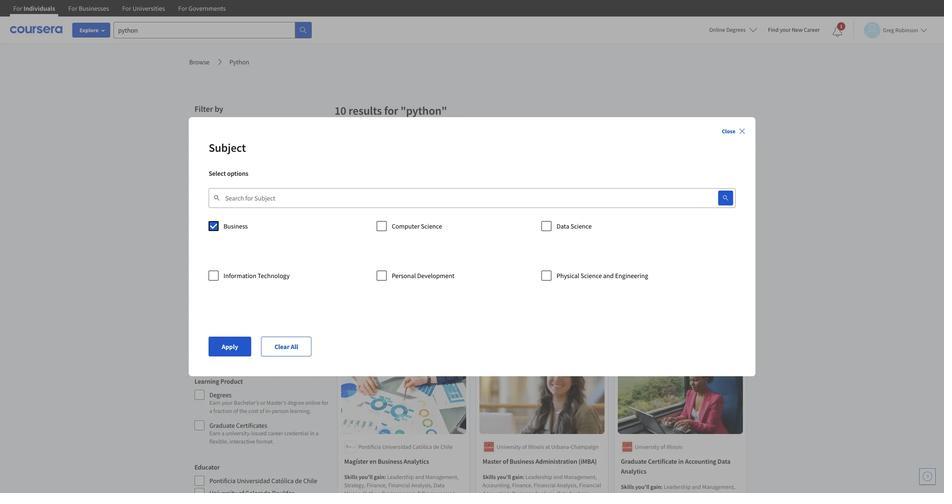 Task type: vqa. For each thing, say whether or not it's contained in the screenshot.
:
yes



Task type: locate. For each thing, give the bounding box(es) containing it.
your up fraction
[[222, 400, 233, 407]]

show notifications image
[[833, 27, 843, 37]]

of
[[233, 408, 238, 415], [260, 408, 264, 415], [523, 444, 527, 451], [661, 444, 666, 451], [503, 458, 509, 466]]

or
[[260, 400, 266, 407]]

0 vertical spatial in
[[310, 430, 315, 438]]

of for master of business administration (imba)
[[503, 458, 509, 466]]

0 horizontal spatial a
[[210, 408, 212, 415]]

1 horizontal spatial católica
[[413, 444, 432, 451]]

in right the credential
[[310, 430, 315, 438]]

apply button
[[209, 337, 252, 357]]

for right online
[[322, 400, 329, 407]]

0 horizontal spatial in
[[310, 430, 315, 438]]

science
[[239, 179, 260, 187], [224, 191, 245, 200], [421, 222, 442, 230], [571, 222, 592, 230], [581, 272, 602, 280]]

1 vertical spatial católica
[[272, 477, 294, 486]]

:
[[385, 270, 386, 277], [385, 474, 386, 481], [523, 474, 525, 481], [662, 484, 663, 491]]

science for physical science and engineering
[[581, 272, 602, 280]]

0 vertical spatial information
[[210, 204, 242, 212]]

illinois
[[529, 444, 545, 451], [667, 444, 683, 451]]

0 horizontal spatial de
[[295, 477, 302, 486]]

your right the find
[[780, 26, 791, 33]]

analytics down university of illinois
[[622, 468, 647, 476]]

earn up flexible,
[[210, 430, 221, 438]]

leadership
[[388, 474, 414, 481]]

accounting
[[210, 267, 240, 275], [210, 279, 240, 287], [686, 458, 717, 466]]

None search field
[[114, 22, 312, 38]]

1 vertical spatial python
[[364, 490, 381, 494]]

university-
[[226, 430, 251, 438]]

interactive
[[230, 438, 255, 446]]

1 horizontal spatial pontificia
[[359, 444, 382, 451]]

close button
[[719, 124, 749, 139]]

1 vertical spatial computer
[[392, 222, 420, 230]]

0 horizontal spatial and
[[415, 474, 425, 481]]

0 vertical spatial earn
[[210, 400, 221, 407]]

a right the credential
[[316, 430, 319, 438]]

1 university from the left
[[497, 444, 521, 451]]

1 horizontal spatial pontificia universidad católica de chile
[[359, 444, 453, 451]]

for universities
[[122, 4, 165, 12]]

career
[[268, 430, 283, 438]]

0 horizontal spatial pontificia universidad católica de chile
[[210, 477, 317, 486]]

1 horizontal spatial universidad
[[383, 444, 412, 451]]

for inside 'earn your bachelor's or master's degree online for a fraction of the cost of in-person learning.'
[[322, 400, 329, 407]]

1 earn from the top
[[210, 400, 221, 407]]

subject group
[[195, 152, 330, 213]]

illinois up certificate
[[667, 444, 683, 451]]

0 horizontal spatial pontificia
[[210, 477, 236, 486]]

graduate certificates
[[210, 422, 267, 430]]

of left in-
[[260, 408, 264, 415]]

computer science
[[392, 222, 442, 230]]

technology inside business computer science data science information technology
[[244, 204, 276, 212]]

illinois for in
[[667, 444, 683, 451]]

0 vertical spatial accounting
[[210, 267, 240, 275]]

0 horizontal spatial computer
[[210, 179, 237, 187]]

1 vertical spatial for
[[322, 400, 329, 407]]

and left engineering
[[604, 272, 614, 280]]

computer inside business computer science data science information technology
[[210, 179, 237, 187]]

for left individuals
[[13, 4, 22, 12]]

for for businesses
[[68, 4, 77, 12]]

graduate left certificate
[[622, 458, 647, 466]]

business inside select subject options element
[[224, 222, 248, 230]]

0 vertical spatial chile
[[441, 444, 453, 451]]

0 vertical spatial your
[[780, 26, 791, 33]]

skills you'll gain : down "master"
[[483, 474, 526, 481]]

browse
[[189, 58, 210, 66]]

0 horizontal spatial university
[[497, 444, 521, 451]]

2 vertical spatial accounting
[[686, 458, 717, 466]]

1 horizontal spatial graduate
[[622, 458, 647, 466]]

0 vertical spatial graduate
[[210, 422, 235, 430]]

(imba)
[[579, 458, 597, 466]]

of right "master"
[[503, 458, 509, 466]]

of up the master of business administration (imba)
[[523, 444, 527, 451]]

1 vertical spatial in
[[679, 458, 684, 466]]

for left universities
[[122, 4, 131, 12]]

1 horizontal spatial python
[[364, 490, 381, 494]]

1 vertical spatial graduate
[[622, 458, 647, 466]]

show more
[[195, 217, 226, 226]]

0 vertical spatial and
[[604, 272, 614, 280]]

1 vertical spatial technology
[[258, 272, 290, 280]]

online
[[305, 400, 321, 407]]

subject inside dialog
[[209, 140, 246, 155]]

in inside earn a university-issued career credential in a flexible, interactive format.
[[310, 430, 315, 438]]

universidad
[[383, 444, 412, 451], [237, 477, 270, 486]]

universidad up magíster en business analytics link
[[383, 444, 412, 451]]

1 horizontal spatial your
[[780, 26, 791, 33]]

1 horizontal spatial analytics
[[622, 468, 647, 476]]

information technology
[[224, 272, 290, 280]]

1 vertical spatial chile
[[303, 477, 317, 486]]

you'll
[[359, 270, 373, 277], [636, 270, 650, 277], [359, 474, 373, 481], [498, 474, 511, 481], [636, 484, 650, 491]]

illinois left at
[[529, 444, 545, 451]]

in
[[310, 430, 315, 438], [679, 458, 684, 466]]

0 horizontal spatial graduate
[[210, 422, 235, 430]]

1 vertical spatial your
[[222, 400, 233, 407]]

subject up select on the left top of the page
[[195, 153, 216, 161]]

1 horizontal spatial in
[[679, 458, 684, 466]]

university up certificate
[[636, 444, 660, 451]]

skills you'll gain : down certificate
[[622, 484, 664, 491]]

subject up select options
[[209, 140, 246, 155]]

earn inside earn a university-issued career credential in a flexible, interactive format.
[[210, 430, 221, 438]]

analytics
[[404, 458, 430, 466], [622, 468, 647, 476]]

earn
[[210, 400, 221, 407], [210, 430, 221, 438]]

graduate inside 'graduate certificate in accounting data analytics'
[[622, 458, 647, 466]]

show
[[195, 217, 210, 226]]

católica
[[413, 444, 432, 451], [272, 477, 294, 486]]

in right certificate
[[679, 458, 684, 466]]

learning.
[[290, 408, 311, 415]]

0 horizontal spatial universidad
[[237, 477, 270, 486]]

university for of
[[497, 444, 521, 451]]

and inside leadership and management, strategy, finance, financial analysis, data mining, python programming, r programmin
[[415, 474, 425, 481]]

a up flexible,
[[222, 430, 225, 438]]

clear all
[[275, 343, 299, 351]]

"python"
[[401, 103, 447, 118]]

information inside business computer science data science information technology
[[210, 204, 242, 212]]

: left the personal
[[385, 270, 386, 277]]

your
[[780, 26, 791, 33], [222, 400, 233, 407]]

your inside 'earn your bachelor's or master's degree online for a fraction of the cost of in-person learning.'
[[222, 400, 233, 407]]

analysis,
[[412, 482, 433, 490]]

0 horizontal spatial católica
[[272, 477, 294, 486]]

results
[[349, 103, 382, 118]]

: down 'graduate certificate in accounting data analytics'
[[662, 484, 663, 491]]

1 vertical spatial de
[[295, 477, 302, 486]]

2 for from the left
[[68, 4, 77, 12]]

earn up fraction
[[210, 400, 221, 407]]

university of illinois at urbana-champaign
[[497, 444, 599, 451]]

data
[[210, 191, 222, 200], [557, 222, 570, 230], [718, 458, 731, 466], [434, 482, 445, 490]]

graduate certificate in accounting data analytics link
[[622, 457, 740, 477]]

Search by keyword search field
[[225, 188, 699, 208]]

1 illinois from the left
[[529, 444, 545, 451]]

chile inside educator group
[[303, 477, 317, 486]]

for
[[13, 4, 22, 12], [68, 4, 77, 12], [122, 4, 131, 12], [178, 4, 187, 12]]

universities
[[133, 4, 165, 12]]

0 vertical spatial computer
[[210, 179, 237, 187]]

earn inside 'earn your bachelor's or master's degree online for a fraction of the cost of in-person learning.'
[[210, 400, 221, 407]]

options
[[227, 169, 249, 177]]

university
[[497, 444, 521, 451], [636, 444, 660, 451]]

duration group
[[195, 327, 330, 364]]

in-
[[266, 408, 272, 415]]

subject for business
[[195, 153, 216, 161]]

0 vertical spatial universidad
[[383, 444, 412, 451]]

educator group
[[195, 463, 330, 494]]

data inside business computer science data science information technology
[[210, 191, 222, 200]]

pontificia universidad católica de chile
[[359, 444, 453, 451], [210, 477, 317, 486]]

university of illinois
[[636, 444, 683, 451]]

1 horizontal spatial chile
[[441, 444, 453, 451]]

information
[[210, 204, 242, 212], [224, 272, 257, 280]]

1 horizontal spatial and
[[604, 272, 614, 280]]

earn for degrees
[[210, 400, 221, 407]]

and
[[604, 272, 614, 280], [415, 474, 425, 481]]

of inside the master of business administration (imba) link
[[503, 458, 509, 466]]

by
[[215, 104, 223, 114]]

gain up finance,
[[374, 474, 385, 481]]

pontificia universidad católica de chile up magíster en business analytics link
[[359, 444, 453, 451]]

at
[[546, 444, 551, 451]]

10 results for "python"
[[335, 103, 447, 118]]

1 horizontal spatial computer
[[392, 222, 420, 230]]

1 vertical spatial pontificia universidad católica de chile
[[210, 477, 317, 486]]

python down finance,
[[364, 490, 381, 494]]

for governments
[[178, 4, 226, 12]]

for left governments
[[178, 4, 187, 12]]

graduate down fraction
[[210, 422, 235, 430]]

1 horizontal spatial illinois
[[667, 444, 683, 451]]

pontificia
[[359, 444, 382, 451], [210, 477, 236, 486]]

for for universities
[[122, 4, 131, 12]]

pontificia inside educator group
[[210, 477, 236, 486]]

0 vertical spatial technology
[[244, 204, 276, 212]]

1 vertical spatial pontificia
[[210, 477, 236, 486]]

1 for from the left
[[13, 4, 22, 12]]

graduate certificate in accounting data analytics
[[622, 458, 731, 476]]

format.
[[256, 438, 274, 446]]

pontificia up 'en'
[[359, 444, 382, 451]]

subject inside group
[[195, 153, 216, 161]]

graduate
[[210, 422, 235, 430], [622, 458, 647, 466]]

all
[[291, 343, 299, 351]]

show more button
[[195, 217, 226, 226]]

10
[[335, 103, 347, 118]]

2 university from the left
[[636, 444, 660, 451]]

and up analysis,
[[415, 474, 425, 481]]

gain
[[374, 270, 385, 277], [651, 270, 662, 277], [374, 474, 385, 481], [513, 474, 523, 481], [651, 484, 662, 491]]

0 horizontal spatial python
[[230, 58, 249, 66]]

1 vertical spatial analytics
[[622, 468, 647, 476]]

1 vertical spatial and
[[415, 474, 425, 481]]

0 vertical spatial analytics
[[404, 458, 430, 466]]

your for find
[[780, 26, 791, 33]]

businesses
[[79, 4, 109, 12]]

earn for graduate certificates
[[210, 430, 221, 438]]

pontificia down educator
[[210, 477, 236, 486]]

urbana-
[[552, 444, 571, 451]]

r
[[418, 490, 421, 494]]

duration
[[195, 328, 219, 336]]

python right "browse" link at the left top
[[230, 58, 249, 66]]

0 horizontal spatial for
[[322, 400, 329, 407]]

analytics up leadership
[[404, 458, 430, 466]]

1 horizontal spatial for
[[384, 103, 399, 118]]

a left fraction
[[210, 408, 212, 415]]

degree
[[288, 400, 304, 407]]

skills
[[345, 270, 358, 277], [622, 270, 635, 277], [345, 474, 358, 481], [483, 474, 496, 481], [622, 484, 635, 491]]

flexible,
[[210, 438, 228, 446]]

issued
[[251, 430, 267, 438]]

skills you'll gain : left the personal
[[345, 270, 388, 277]]

person
[[272, 408, 289, 415]]

individuals
[[24, 4, 55, 12]]

1 horizontal spatial university
[[636, 444, 660, 451]]

1 vertical spatial universidad
[[237, 477, 270, 486]]

for left the businesses on the top left of page
[[68, 4, 77, 12]]

for
[[384, 103, 399, 118], [322, 400, 329, 407]]

for right results
[[384, 103, 399, 118]]

1 vertical spatial earn
[[210, 430, 221, 438]]

de inside educator group
[[295, 477, 302, 486]]

graduate inside learning product group
[[210, 422, 235, 430]]

learning product
[[195, 378, 243, 386]]

1 vertical spatial information
[[224, 272, 257, 280]]

0 horizontal spatial chile
[[303, 477, 317, 486]]

physical
[[557, 272, 580, 280]]

of up certificate
[[661, 444, 666, 451]]

chile
[[441, 444, 453, 451], [303, 477, 317, 486]]

4 for from the left
[[178, 4, 187, 12]]

0 horizontal spatial illinois
[[529, 444, 545, 451]]

champaign
[[571, 444, 599, 451]]

0 horizontal spatial analytics
[[404, 458, 430, 466]]

3 for from the left
[[122, 4, 131, 12]]

the
[[239, 408, 247, 415]]

0 vertical spatial de
[[434, 444, 440, 451]]

2 earn from the top
[[210, 430, 221, 438]]

certificate
[[649, 458, 678, 466]]

: down the master of business administration (imba)
[[523, 474, 525, 481]]

university up "master"
[[497, 444, 521, 451]]

2 illinois from the left
[[667, 444, 683, 451]]

pontificia universidad católica de chile down format.
[[210, 477, 317, 486]]

data inside 'graduate certificate in accounting data analytics'
[[718, 458, 731, 466]]

0 horizontal spatial your
[[222, 400, 233, 407]]

of for university of illinois
[[661, 444, 666, 451]]

universidad down the interactive
[[237, 477, 270, 486]]



Task type: describe. For each thing, give the bounding box(es) containing it.
new
[[792, 26, 803, 33]]

master
[[483, 458, 502, 466]]

pontificia universidad católica de chile inside educator group
[[210, 477, 317, 486]]

personal development
[[392, 272, 455, 280]]

cost
[[249, 408, 259, 415]]

science for computer science
[[421, 222, 442, 230]]

for businesses
[[68, 4, 109, 12]]

gain left the personal
[[374, 270, 385, 277]]

earn a university-issued career credential in a flexible, interactive format.
[[210, 430, 319, 446]]

gain down certificate
[[651, 484, 662, 491]]

learning
[[195, 378, 219, 386]]

master of business administration (imba)
[[483, 458, 597, 466]]

for for governments
[[178, 4, 187, 12]]

search image
[[723, 195, 729, 201]]

1 horizontal spatial de
[[434, 444, 440, 451]]

1 horizontal spatial a
[[222, 430, 225, 438]]

data inside leadership and management, strategy, finance, financial analysis, data mining, python programming, r programmin
[[434, 482, 445, 490]]

of for university of illinois at urbana-champaign
[[523, 444, 527, 451]]

data science
[[557, 222, 592, 230]]

governments
[[189, 4, 226, 12]]

development
[[417, 272, 455, 280]]

find
[[768, 26, 779, 33]]

select
[[209, 169, 226, 177]]

your for earn
[[222, 400, 233, 407]]

0 vertical spatial python
[[230, 58, 249, 66]]

credential
[[284, 430, 309, 438]]

1 button
[[826, 22, 850, 42]]

en
[[370, 458, 377, 466]]

1
[[840, 23, 843, 29]]

select subject options element
[[209, 218, 736, 317]]

analytics inside 'graduate certificate in accounting data analytics'
[[622, 468, 647, 476]]

accounting inside 'graduate certificate in accounting data analytics'
[[686, 458, 717, 466]]

6-
[[210, 342, 215, 350]]

bachelor's
[[234, 400, 259, 407]]

university for certificate
[[636, 444, 660, 451]]

magíster en business analytics
[[345, 458, 430, 466]]

years
[[219, 354, 234, 362]]

earn your bachelor's or master's degree online for a fraction of the cost of in-person learning.
[[210, 400, 329, 415]]

programming,
[[382, 490, 417, 494]]

help center image
[[923, 472, 933, 482]]

skills you'll gain
[[622, 270, 662, 277]]

12
[[215, 342, 221, 350]]

find your new career link
[[764, 25, 824, 35]]

master of business administration (imba) link
[[483, 457, 602, 467]]

select options
[[209, 169, 249, 177]]

fraction
[[214, 408, 232, 415]]

python inside leadership and management, strategy, finance, financial analysis, data mining, python programming, r programmin
[[364, 490, 381, 494]]

magíster
[[345, 458, 369, 466]]

0 vertical spatial for
[[384, 103, 399, 118]]

strategy,
[[345, 482, 366, 490]]

graduate for graduate certificates
[[210, 422, 235, 430]]

: up finance,
[[385, 474, 386, 481]]

educator
[[195, 464, 220, 472]]

gain down the master of business administration (imba)
[[513, 474, 523, 481]]

coursera image
[[10, 23, 62, 36]]

and inside select subject options element
[[604, 272, 614, 280]]

of left the
[[233, 408, 238, 415]]

information inside select subject options element
[[224, 272, 257, 280]]

master's
[[267, 400, 287, 407]]

management,
[[426, 474, 459, 481]]

universidad inside educator group
[[237, 477, 270, 486]]

2 horizontal spatial a
[[316, 430, 319, 438]]

a inside 'earn your bachelor's or master's degree online for a fraction of the cost of in-person learning.'
[[210, 408, 212, 415]]

1-
[[210, 354, 215, 362]]

degrees
[[210, 391, 232, 400]]

personal
[[392, 272, 416, 280]]

banner navigation
[[7, 0, 233, 17]]

filter
[[195, 104, 213, 114]]

illinois for business
[[529, 444, 545, 451]]

subject dialog
[[189, 117, 756, 377]]

technology inside select subject options element
[[258, 272, 290, 280]]

engineering
[[615, 272, 649, 280]]

in inside 'graduate certificate in accounting data analytics'
[[679, 458, 684, 466]]

0 vertical spatial católica
[[413, 444, 432, 451]]

learning product group
[[195, 377, 330, 450]]

physical science and engineering
[[557, 272, 649, 280]]

filter by
[[195, 104, 223, 114]]

accounting accounting software
[[210, 267, 266, 287]]

science for data science
[[571, 222, 592, 230]]

more
[[211, 217, 226, 226]]

for individuals
[[13, 4, 55, 12]]

gain right engineering
[[651, 270, 662, 277]]

computer inside select subject options element
[[392, 222, 420, 230]]

clear
[[275, 343, 290, 351]]

1 vertical spatial accounting
[[210, 279, 240, 287]]

leadership and management, strategy, finance, financial analysis, data mining, python programming, r programmin
[[345, 474, 459, 494]]

administration
[[536, 458, 578, 466]]

finance,
[[367, 482, 387, 490]]

data inside select subject options element
[[557, 222, 570, 230]]

skills you'll gain : up the strategy,
[[345, 474, 388, 481]]

certificates
[[236, 422, 267, 430]]

graduate for graduate certificate in accounting data analytics
[[622, 458, 647, 466]]

product
[[221, 378, 243, 386]]

subject for select options
[[209, 140, 246, 155]]

apply
[[222, 343, 238, 351]]

financial
[[389, 482, 411, 490]]

for for individuals
[[13, 4, 22, 12]]

close
[[722, 127, 736, 135]]

0 vertical spatial pontificia universidad católica de chile
[[359, 444, 453, 451]]

browse link
[[189, 57, 210, 67]]

months
[[223, 342, 243, 350]]

católica inside educator group
[[272, 477, 294, 486]]

magíster en business analytics link
[[345, 457, 463, 467]]

4
[[215, 354, 218, 362]]

career
[[804, 26, 820, 33]]

business inside business computer science data science information technology
[[210, 167, 234, 175]]

6-12 months 1-4 years
[[210, 342, 243, 362]]

0 vertical spatial pontificia
[[359, 444, 382, 451]]

software
[[242, 279, 266, 287]]

find your new career
[[768, 26, 820, 33]]

clear all button
[[262, 337, 312, 357]]

mining,
[[345, 490, 362, 494]]



